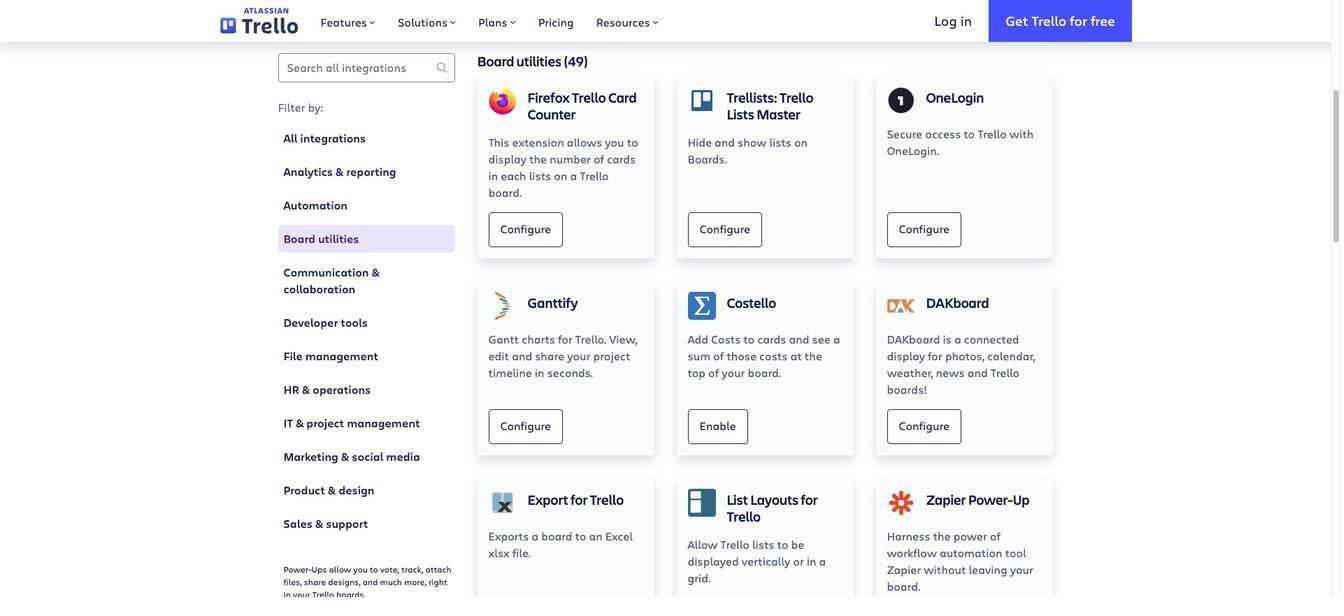 Task type: describe. For each thing, give the bounding box(es) containing it.
filter
[[278, 100, 305, 115]]

harness
[[887, 529, 930, 544]]

filter by:
[[278, 100, 323, 115]]

number
[[550, 152, 591, 166]]

of right top
[[709, 366, 719, 380]]

configure link for trellists: trello lists master
[[688, 213, 762, 248]]

a inside dakboard is a connected display for photos, calendar, weather, news and trello boards!
[[955, 332, 961, 347]]

configure link for ganttify
[[489, 410, 563, 445]]

allow trello lists to be displayed vertically or in a grid.
[[688, 538, 826, 586]]

integrations
[[300, 131, 366, 146]]

zapier inside "harness the power of workflow automation tool zapier without leaving your board."
[[887, 563, 921, 578]]

automation
[[940, 546, 1003, 561]]

plans
[[478, 15, 507, 29]]

solutions
[[398, 15, 448, 29]]

by:
[[308, 100, 323, 115]]

to inside power-ups allow you to vote, track, attach files, share designs, and much more, right in your trello boards.
[[370, 564, 378, 576]]

display inside dakboard is a connected display for photos, calendar, weather, news and trello boards!
[[887, 349, 925, 364]]

social
[[352, 450, 384, 465]]

edit
[[489, 349, 509, 364]]

to inside this extension allows you to display the number of cards in each lists on a trello board.
[[627, 135, 638, 150]]

collaboration
[[284, 282, 355, 297]]

see
[[812, 332, 831, 347]]

get trello for free
[[1006, 12, 1115, 29]]

harness the power of workflow automation tool zapier without leaving your board.
[[887, 529, 1034, 594]]

board utilities link
[[278, 225, 455, 253]]

share inside gantt charts for trello. view, edit and share your project timeline in seconds.
[[535, 349, 565, 364]]

log in link
[[918, 0, 989, 42]]

onelogin
[[926, 88, 984, 107]]

solutions button
[[387, 0, 467, 42]]

workflow
[[887, 546, 937, 561]]

allow
[[329, 564, 351, 576]]

up
[[1013, 491, 1030, 510]]

resources
[[596, 15, 650, 29]]

your inside add costs to cards and see a sum of those costs at the top of your board.
[[722, 366, 745, 380]]

trello inside trellists: trello lists master
[[780, 88, 814, 107]]

to inside add costs to cards and see a sum of those costs at the top of your board.
[[744, 332, 755, 347]]

and inside add costs to cards and see a sum of those costs at the top of your board.
[[789, 332, 809, 347]]

power- inside power-ups allow you to vote, track, attach files, share designs, and much more, right in your trello boards.
[[284, 564, 312, 576]]

and inside dakboard is a connected display for photos, calendar, weather, news and trello boards!
[[968, 366, 988, 380]]

photos,
[[945, 349, 985, 364]]

board. for costello
[[748, 366, 781, 380]]

analytics & reporting link
[[278, 158, 455, 186]]

configure for firefox trello card counter
[[500, 222, 551, 237]]

all integrations link
[[278, 124, 455, 152]]

0 vertical spatial zapier
[[926, 491, 966, 510]]

vertically
[[742, 555, 790, 569]]

displayed
[[688, 555, 739, 569]]

sales
[[284, 517, 312, 532]]

and inside power-ups allow you to vote, track, attach files, share designs, and much more, right in your trello boards.
[[363, 577, 378, 588]]

gantt
[[489, 332, 519, 347]]

on inside hide and show lists on boards.
[[794, 135, 808, 150]]

& for it
[[296, 416, 304, 432]]

support
[[326, 517, 368, 532]]

track,
[[402, 564, 423, 576]]

power-ups allow you to vote, track, attach files, share designs, and much more, right in your trello boards.
[[284, 564, 452, 598]]

it
[[284, 416, 293, 432]]

access
[[925, 127, 961, 141]]

utilities for board utilities
[[318, 231, 359, 247]]

charts
[[522, 332, 555, 347]]

leaving
[[969, 563, 1008, 578]]

log in
[[935, 12, 972, 29]]

is
[[943, 332, 952, 347]]

automation
[[284, 198, 348, 213]]

& for hr
[[302, 383, 310, 398]]

grid.
[[688, 571, 711, 586]]

board. inside "harness the power of workflow automation tool zapier without leaving your board."
[[887, 580, 920, 594]]

cards inside this extension allows you to display the number of cards in each lists on a trello board.
[[607, 152, 636, 166]]

trello up an
[[590, 491, 624, 510]]

media
[[386, 450, 420, 465]]

of inside "harness the power of workflow automation tool zapier without leaving your board."
[[990, 529, 1001, 544]]

communication
[[284, 265, 369, 280]]

in inside gantt charts for trello. view, edit and share your project timeline in seconds.
[[535, 366, 545, 380]]

configure for trellists: trello lists master
[[700, 222, 750, 237]]

ups
[[312, 564, 327, 576]]

reporting
[[346, 164, 396, 180]]

configure link for firefox trello card counter
[[489, 213, 563, 248]]

board for board utilities
[[284, 231, 315, 247]]

trello inside get trello for free link
[[1032, 12, 1067, 29]]

without
[[924, 563, 966, 578]]

and inside hide and show lists on boards.
[[715, 135, 735, 150]]

attach
[[426, 564, 452, 576]]

file.
[[512, 546, 531, 561]]

much
[[380, 577, 402, 588]]

right
[[429, 577, 447, 588]]

export for trello
[[528, 491, 624, 510]]

or
[[793, 555, 804, 569]]

marketing & social media link
[[278, 443, 455, 471]]

in inside allow trello lists to be displayed vertically or in a grid.
[[807, 555, 817, 569]]

lists
[[727, 105, 754, 124]]

plans button
[[467, 0, 527, 42]]

ganttify
[[528, 294, 578, 313]]

resources button
[[585, 0, 670, 42]]

files,
[[284, 577, 302, 588]]

hr & operations
[[284, 383, 371, 398]]

boards!
[[887, 383, 927, 397]]

& for communication
[[372, 265, 380, 280]]

list layouts for trello
[[727, 491, 818, 527]]

developer tools
[[284, 315, 368, 331]]

trellists: trello lists master
[[727, 88, 814, 124]]

lists inside allow trello lists to be displayed vertically or in a grid.
[[752, 538, 775, 552]]

communication & collaboration
[[284, 265, 380, 297]]

analytics & reporting
[[284, 164, 396, 180]]

your inside "harness the power of workflow automation tool zapier without leaving your board."
[[1010, 563, 1034, 578]]

trello inside list layouts for trello
[[727, 508, 761, 527]]

developer tools link
[[278, 309, 455, 337]]

trello inside secure access to trello with onelogin.
[[978, 127, 1007, 141]]

your inside power-ups allow you to vote, track, attach files, share designs, and much more, right in your trello boards.
[[293, 590, 310, 598]]

all integrations
[[284, 131, 366, 146]]

onelogin.
[[887, 143, 939, 158]]

for for layouts
[[801, 491, 818, 510]]

a inside this extension allows you to display the number of cards in each lists on a trello board.
[[570, 169, 577, 183]]

enable
[[700, 419, 736, 434]]

extension
[[512, 135, 564, 150]]

export
[[528, 491, 568, 510]]

& for marketing
[[341, 450, 349, 465]]

configure for ganttify
[[500, 419, 551, 434]]

get trello for free link
[[989, 0, 1132, 42]]

for right export
[[571, 491, 588, 510]]

board utilities
[[284, 231, 359, 247]]

trello.
[[575, 332, 606, 347]]



Task type: locate. For each thing, give the bounding box(es) containing it.
news
[[936, 366, 965, 380]]

file
[[284, 349, 303, 364]]

trello inside this extension allows you to display the number of cards in each lists on a trello board.
[[580, 169, 609, 183]]

0 vertical spatial lists
[[769, 135, 792, 150]]

1 vertical spatial you
[[353, 564, 368, 576]]

dakboard
[[926, 294, 989, 313], [887, 332, 940, 347]]

power
[[954, 529, 987, 544]]

for inside list layouts for trello
[[801, 491, 818, 510]]

add costs to cards and see a sum of those costs at the top of your board.
[[688, 332, 840, 380]]

you for allow
[[353, 564, 368, 576]]

pricing
[[538, 15, 574, 29]]

of right power
[[990, 529, 1001, 544]]

sales & support link
[[278, 511, 455, 539]]

product & design link
[[278, 477, 455, 505]]

add
[[688, 332, 709, 347]]

0 vertical spatial board
[[477, 52, 514, 71]]

board
[[541, 529, 572, 544]]

0 vertical spatial you
[[605, 135, 624, 150]]

0 vertical spatial display
[[489, 152, 527, 166]]

for inside gantt charts for trello. view, edit and share your project timeline in seconds.
[[558, 332, 573, 347]]

to inside secure access to trello with onelogin.
[[964, 127, 975, 141]]

trello left "card"
[[572, 88, 606, 107]]

zapier down 'workflow'
[[887, 563, 921, 578]]

1 horizontal spatial cards
[[758, 332, 786, 347]]

vote,
[[380, 564, 399, 576]]

you right allow
[[353, 564, 368, 576]]

excel
[[605, 529, 633, 544]]

lists inside hide and show lists on boards.
[[769, 135, 792, 150]]

communication & collaboration link
[[278, 259, 455, 304]]

for up news
[[928, 349, 943, 364]]

log
[[935, 12, 957, 29]]

2 vertical spatial the
[[933, 529, 951, 544]]

to down "card"
[[627, 135, 638, 150]]

to right access
[[964, 127, 975, 141]]

0 horizontal spatial board.
[[489, 185, 522, 200]]

on inside this extension allows you to display the number of cards in each lists on a trello board.
[[554, 169, 567, 183]]

pricing link
[[527, 0, 585, 42]]

trello
[[1032, 12, 1067, 29], [572, 88, 606, 107], [780, 88, 814, 107], [978, 127, 1007, 141], [580, 169, 609, 183], [991, 366, 1020, 380], [590, 491, 624, 510], [727, 508, 761, 527], [721, 538, 750, 552], [312, 590, 334, 598]]

utilities inside 'link'
[[318, 231, 359, 247]]

operations
[[313, 383, 371, 398]]

utilities
[[517, 52, 562, 71], [318, 231, 359, 247]]

1 vertical spatial share
[[304, 577, 326, 588]]

and up the boards.
[[715, 135, 735, 150]]

in right timeline
[[535, 366, 545, 380]]

0 vertical spatial board.
[[489, 185, 522, 200]]

cards inside add costs to cards and see a sum of those costs at the top of your board.
[[758, 332, 786, 347]]

for for charts
[[558, 332, 573, 347]]

1 horizontal spatial the
[[805, 349, 822, 364]]

the inside this extension allows you to display the number of cards in each lists on a trello board.
[[529, 152, 547, 166]]

trello left with
[[978, 127, 1007, 141]]

designs,
[[328, 577, 361, 588]]

and left much
[[363, 577, 378, 588]]

a down number
[[570, 169, 577, 183]]

lists down "master"
[[769, 135, 792, 150]]

and
[[715, 135, 735, 150], [789, 332, 809, 347], [512, 349, 532, 364], [968, 366, 988, 380], [363, 577, 378, 588]]

2 horizontal spatial board.
[[887, 580, 920, 594]]

lists inside this extension allows you to display the number of cards in each lists on a trello board.
[[529, 169, 551, 183]]

to inside exports a board to an excel xlsx file.
[[575, 529, 586, 544]]

& left social
[[341, 450, 349, 465]]

a
[[570, 169, 577, 183], [834, 332, 840, 347], [955, 332, 961, 347], [532, 529, 539, 544], [819, 555, 826, 569]]

& right sales
[[315, 517, 323, 532]]

0 horizontal spatial on
[[554, 169, 567, 183]]

0 vertical spatial management
[[305, 349, 378, 364]]

dakboard for dakboard is a connected display for photos, calendar, weather, news and trello boards!
[[887, 332, 940, 347]]

your down those
[[722, 366, 745, 380]]

your down the "files,"
[[293, 590, 310, 598]]

the right "at"
[[805, 349, 822, 364]]

and inside gantt charts for trello. view, edit and share your project timeline in seconds.
[[512, 349, 532, 364]]

at
[[791, 349, 802, 364]]

0 vertical spatial project
[[593, 349, 630, 364]]

utilities left 49
[[517, 52, 562, 71]]

a inside add costs to cards and see a sum of those costs at the top of your board.
[[834, 332, 840, 347]]

0 horizontal spatial power-
[[284, 564, 312, 576]]

2 horizontal spatial the
[[933, 529, 951, 544]]

1 vertical spatial lists
[[529, 169, 551, 183]]

& inside communication & collaboration
[[372, 265, 380, 280]]

firefox trello card counter
[[528, 88, 637, 124]]

calendar,
[[988, 349, 1035, 364]]

to up those
[[744, 332, 755, 347]]

a inside exports a board to an excel xlsx file.
[[532, 529, 539, 544]]

1 horizontal spatial zapier
[[926, 491, 966, 510]]

for inside dakboard is a connected display for photos, calendar, weather, news and trello boards!
[[928, 349, 943, 364]]

Search all integrations search field
[[278, 53, 455, 83]]

costs
[[711, 332, 741, 347]]

with
[[1010, 127, 1034, 141]]

& for sales
[[315, 517, 323, 532]]

board. inside this extension allows you to display the number of cards in each lists on a trello board.
[[489, 185, 522, 200]]

management up social
[[347, 416, 420, 432]]

1 horizontal spatial board.
[[748, 366, 781, 380]]

0 vertical spatial dakboard
[[926, 294, 989, 313]]

trello down number
[[580, 169, 609, 183]]

& right "analytics"
[[336, 164, 344, 180]]

0 vertical spatial utilities
[[517, 52, 562, 71]]

board down 'automation'
[[284, 231, 315, 247]]

1 horizontal spatial share
[[535, 349, 565, 364]]

trello inside dakboard is a connected display for photos, calendar, weather, news and trello boards!
[[991, 366, 1020, 380]]

you for allows
[[605, 135, 624, 150]]

1 horizontal spatial power-
[[968, 491, 1013, 510]]

& for analytics
[[336, 164, 344, 180]]

0 horizontal spatial display
[[489, 152, 527, 166]]

lists right each
[[529, 169, 551, 183]]

1 horizontal spatial project
[[593, 349, 630, 364]]

get
[[1006, 12, 1028, 29]]

top
[[688, 366, 706, 380]]

connected
[[964, 332, 1019, 347]]

trello right trellists:
[[780, 88, 814, 107]]

lists
[[769, 135, 792, 150], [529, 169, 551, 183], [752, 538, 775, 552]]

on down number
[[554, 169, 567, 183]]

enable link
[[688, 410, 748, 445]]

of down "allows"
[[594, 152, 604, 166]]

in right log
[[961, 12, 972, 29]]

the inside add costs to cards and see a sum of those costs at the top of your board.
[[805, 349, 822, 364]]

board for board utilities 49
[[477, 52, 514, 71]]

features button
[[309, 0, 387, 42]]

for left trello.
[[558, 332, 573, 347]]

and up "at"
[[789, 332, 809, 347]]

1 horizontal spatial utilities
[[517, 52, 562, 71]]

dakboard up is
[[926, 294, 989, 313]]

trello up displayed
[[721, 538, 750, 552]]

configure for dakboard
[[899, 419, 950, 434]]

to left vote,
[[370, 564, 378, 576]]

it & project management
[[284, 416, 420, 432]]

1 vertical spatial dakboard
[[887, 332, 940, 347]]

a right is
[[955, 332, 961, 347]]

developer
[[284, 315, 338, 331]]

hide and show lists on boards.
[[688, 135, 808, 166]]

in left each
[[489, 169, 498, 183]]

this
[[489, 135, 509, 150]]

atlassian trello image
[[220, 8, 298, 34]]

on down "master"
[[794, 135, 808, 150]]

product
[[284, 483, 325, 499]]

2 vertical spatial lists
[[752, 538, 775, 552]]

1 vertical spatial board.
[[748, 366, 781, 380]]

board down plans on the left of the page
[[477, 52, 514, 71]]

&
[[336, 164, 344, 180], [372, 265, 380, 280], [302, 383, 310, 398], [296, 416, 304, 432], [341, 450, 349, 465], [328, 483, 336, 499], [315, 517, 323, 532]]

of inside this extension allows you to display the number of cards in each lists on a trello board.
[[594, 152, 604, 166]]

0 vertical spatial the
[[529, 152, 547, 166]]

project down hr & operations
[[307, 416, 344, 432]]

1 horizontal spatial you
[[605, 135, 624, 150]]

sales & support
[[284, 517, 368, 532]]

card
[[608, 88, 637, 107]]

utilities for board utilities 49
[[517, 52, 562, 71]]

hr
[[284, 383, 299, 398]]

trello inside allow trello lists to be displayed vertically or in a grid.
[[721, 538, 750, 552]]

trello inside firefox trello card counter
[[572, 88, 606, 107]]

& left design
[[328, 483, 336, 499]]

project inside gantt charts for trello. view, edit and share your project timeline in seconds.
[[593, 349, 630, 364]]

1 vertical spatial management
[[347, 416, 420, 432]]

you inside power-ups allow you to vote, track, attach files, share designs, and much more, right in your trello boards.
[[353, 564, 368, 576]]

board. down each
[[489, 185, 522, 200]]

in inside power-ups allow you to vote, track, attach files, share designs, and much more, right in your trello boards.
[[284, 590, 291, 598]]

weather,
[[887, 366, 933, 380]]

the left power
[[933, 529, 951, 544]]

product & design
[[284, 483, 375, 499]]

0 vertical spatial on
[[794, 135, 808, 150]]

marketing
[[284, 450, 338, 465]]

to
[[964, 127, 975, 141], [627, 135, 638, 150], [744, 332, 755, 347], [575, 529, 586, 544], [777, 538, 788, 552], [370, 564, 378, 576]]

zapier
[[926, 491, 966, 510], [887, 563, 921, 578]]

trello up allow trello lists to be displayed vertically or in a grid. at the right bottom of page
[[727, 508, 761, 527]]

boards.
[[688, 152, 727, 166]]

& right 'hr'
[[302, 383, 310, 398]]

cards right number
[[607, 152, 636, 166]]

a left the board
[[532, 529, 539, 544]]

configure
[[500, 222, 551, 237], [700, 222, 750, 237], [899, 222, 950, 237], [500, 419, 551, 434], [899, 419, 950, 434]]

dakboard for dakboard
[[926, 294, 989, 313]]

configure link for dakboard
[[887, 410, 962, 445]]

0 horizontal spatial cards
[[607, 152, 636, 166]]

board. for firefox trello card counter
[[489, 185, 522, 200]]

trello inside power-ups allow you to vote, track, attach files, share designs, and much more, right in your trello boards.
[[312, 590, 334, 598]]

1 vertical spatial project
[[307, 416, 344, 432]]

boards.
[[336, 590, 366, 598]]

in down the "files,"
[[284, 590, 291, 598]]

master
[[757, 105, 801, 124]]

tools
[[341, 315, 368, 331]]

you right "allows"
[[605, 135, 624, 150]]

zapier power-up
[[926, 491, 1030, 510]]

exports
[[489, 529, 529, 544]]

of down costs
[[713, 349, 724, 364]]

seconds.
[[547, 366, 593, 380]]

lists up vertically
[[752, 538, 775, 552]]

dakboard inside dakboard is a connected display for photos, calendar, weather, news and trello boards!
[[887, 332, 940, 347]]

layouts
[[751, 491, 799, 510]]

share down charts
[[535, 349, 565, 364]]

secure
[[887, 127, 923, 141]]

on
[[794, 135, 808, 150], [554, 169, 567, 183]]

file management
[[284, 349, 378, 364]]

share inside power-ups allow you to vote, track, attach files, share designs, and much more, right in your trello boards.
[[304, 577, 326, 588]]

0 vertical spatial cards
[[607, 152, 636, 166]]

your inside gantt charts for trello. view, edit and share your project timeline in seconds.
[[567, 349, 591, 364]]

you
[[605, 135, 624, 150], [353, 564, 368, 576]]

0 horizontal spatial project
[[307, 416, 344, 432]]

in
[[961, 12, 972, 29], [489, 169, 498, 183], [535, 366, 545, 380], [807, 555, 817, 569], [284, 590, 291, 598]]

0 horizontal spatial share
[[304, 577, 326, 588]]

management up operations
[[305, 349, 378, 364]]

board. down 'workflow'
[[887, 580, 920, 594]]

and down photos,
[[968, 366, 988, 380]]

1 vertical spatial zapier
[[887, 563, 921, 578]]

a right see
[[834, 332, 840, 347]]

1 horizontal spatial board
[[477, 52, 514, 71]]

configure for onelogin
[[899, 222, 950, 237]]

1 vertical spatial display
[[887, 349, 925, 364]]

& down board utilities 'link'
[[372, 265, 380, 280]]

& right it
[[296, 416, 304, 432]]

the inside "harness the power of workflow automation tool zapier without leaving your board."
[[933, 529, 951, 544]]

project down view,
[[593, 349, 630, 364]]

0 horizontal spatial zapier
[[887, 563, 921, 578]]

trello down designs,
[[312, 590, 334, 598]]

0 horizontal spatial the
[[529, 152, 547, 166]]

zapier up power
[[926, 491, 966, 510]]

power- up the "files,"
[[284, 564, 312, 576]]

a inside allow trello lists to be displayed vertically or in a grid.
[[819, 555, 826, 569]]

1 vertical spatial board
[[284, 231, 315, 247]]

display up each
[[489, 152, 527, 166]]

board utilities 49
[[477, 52, 584, 71]]

design
[[339, 483, 375, 499]]

show
[[738, 135, 767, 150]]

configure link for onelogin
[[887, 213, 962, 248]]

49
[[568, 52, 584, 71]]

in inside this extension allows you to display the number of cards in each lists on a trello board.
[[489, 169, 498, 183]]

trello down calendar,
[[991, 366, 1020, 380]]

1 vertical spatial on
[[554, 169, 567, 183]]

cards
[[607, 152, 636, 166], [758, 332, 786, 347]]

allows
[[567, 135, 602, 150]]

the down extension
[[529, 152, 547, 166]]

board inside 'link'
[[284, 231, 315, 247]]

0 vertical spatial share
[[535, 349, 565, 364]]

in right or on the right bottom
[[807, 555, 817, 569]]

for for trello
[[1070, 12, 1088, 29]]

1 vertical spatial the
[[805, 349, 822, 364]]

trello right "get"
[[1032, 12, 1067, 29]]

your down tool in the right of the page
[[1010, 563, 1034, 578]]

file management link
[[278, 343, 455, 371]]

1 vertical spatial utilities
[[318, 231, 359, 247]]

for left free
[[1070, 12, 1088, 29]]

utilities up communication
[[318, 231, 359, 247]]

for
[[1070, 12, 1088, 29], [558, 332, 573, 347], [928, 349, 943, 364], [571, 491, 588, 510], [801, 491, 818, 510]]

power- up power
[[968, 491, 1013, 510]]

board. inside add costs to cards and see a sum of those costs at the top of your board.
[[748, 366, 781, 380]]

allow
[[688, 538, 718, 552]]

1 vertical spatial power-
[[284, 564, 312, 576]]

automation link
[[278, 192, 455, 220]]

for right layouts
[[801, 491, 818, 510]]

share
[[535, 349, 565, 364], [304, 577, 326, 588]]

dakboard left is
[[887, 332, 940, 347]]

to left be
[[777, 538, 788, 552]]

your up seconds. in the bottom left of the page
[[567, 349, 591, 364]]

costs
[[760, 349, 788, 364]]

power-
[[968, 491, 1013, 510], [284, 564, 312, 576]]

1 horizontal spatial display
[[887, 349, 925, 364]]

and up timeline
[[512, 349, 532, 364]]

you inside this extension allows you to display the number of cards in each lists on a trello board.
[[605, 135, 624, 150]]

2 vertical spatial board.
[[887, 580, 920, 594]]

analytics
[[284, 164, 333, 180]]

display up weather, on the right of the page
[[887, 349, 925, 364]]

board. down costs
[[748, 366, 781, 380]]

1 horizontal spatial on
[[794, 135, 808, 150]]

& for product
[[328, 483, 336, 499]]

this extension allows you to display the number of cards in each lists on a trello board.
[[489, 135, 638, 200]]

display inside this extension allows you to display the number of cards in each lists on a trello board.
[[489, 152, 527, 166]]

an
[[589, 529, 603, 544]]

0 vertical spatial power-
[[968, 491, 1013, 510]]

share down the ups
[[304, 577, 326, 588]]

0 horizontal spatial board
[[284, 231, 315, 247]]

0 horizontal spatial utilities
[[318, 231, 359, 247]]

to left an
[[575, 529, 586, 544]]

1 vertical spatial cards
[[758, 332, 786, 347]]

management
[[305, 349, 378, 364], [347, 416, 420, 432]]

0 horizontal spatial you
[[353, 564, 368, 576]]

a right or on the right bottom
[[819, 555, 826, 569]]

to inside allow trello lists to be displayed vertically or in a grid.
[[777, 538, 788, 552]]

the
[[529, 152, 547, 166], [805, 349, 822, 364], [933, 529, 951, 544]]

cards up costs
[[758, 332, 786, 347]]



Task type: vqa. For each thing, say whether or not it's contained in the screenshot.
0 Notifications "icon"
no



